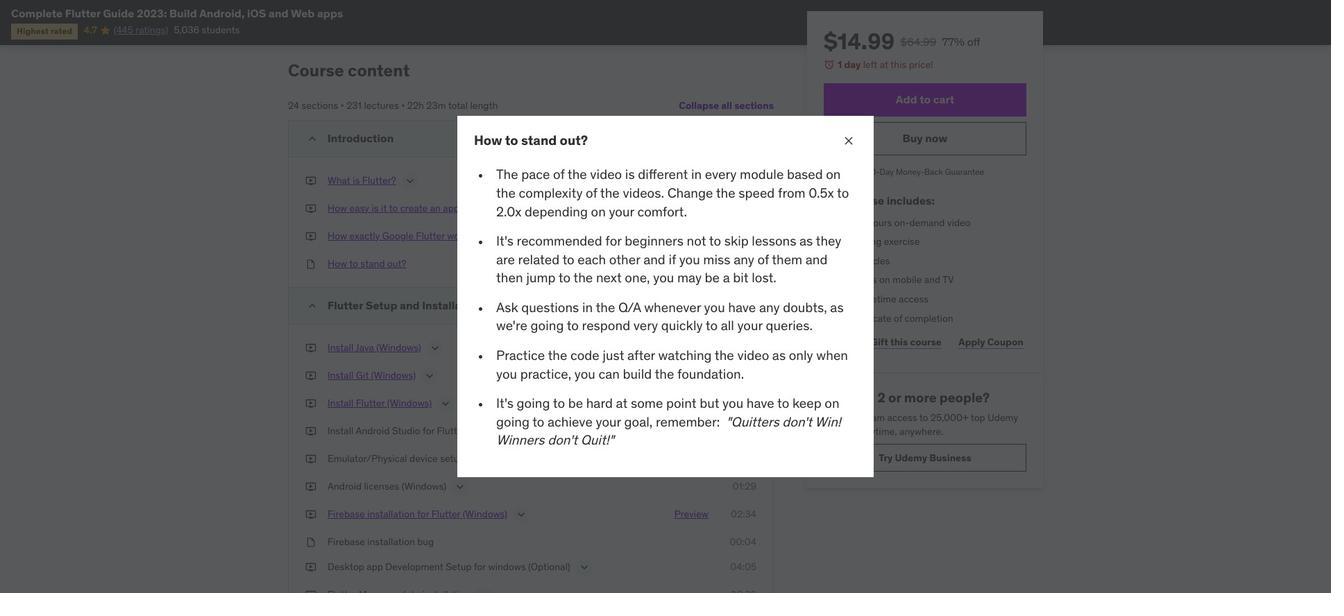 Task type: locate. For each thing, give the bounding box(es) containing it.
1 horizontal spatial be
[[705, 270, 720, 286]]

all right the collapse
[[722, 99, 733, 112]]

this
[[891, 58, 907, 71], [891, 336, 908, 348]]

as left they
[[800, 233, 813, 249]]

231
[[347, 99, 362, 112]]

preview for 02:38
[[674, 397, 709, 410]]

1 horizontal spatial stand
[[521, 132, 557, 149]]

2 small image from the top
[[306, 299, 319, 313]]

xsmall image left easy at the top of page
[[306, 202, 317, 215]]

video right demand
[[948, 216, 971, 229]]

access inside 'training 2 or more people? get your team access to 25,000+ top udemy courses anytime, anywhere.'
[[888, 412, 918, 424]]

5,036
[[174, 24, 199, 36]]

to left cart
[[920, 92, 931, 106]]

2 horizontal spatial •
[[723, 299, 727, 312]]

don't down achieve
[[548, 432, 578, 449]]

1 firebase from the top
[[328, 508, 365, 521]]

0 vertical spatial in
[[692, 166, 702, 183]]

stand up pace
[[521, 132, 557, 149]]

to left "use"
[[355, 0, 363, 9]]

1 it's from the top
[[496, 233, 514, 249]]

1 horizontal spatial out?
[[560, 132, 588, 149]]

1 horizontal spatial udemy
[[988, 412, 1019, 424]]

you right if
[[680, 251, 700, 268]]

preview left 02:34
[[675, 508, 709, 521]]

preview up 'remember:'
[[674, 397, 709, 410]]

ask
[[496, 299, 518, 316]]

1 horizontal spatial in
[[692, 166, 702, 183]]

2 this from the top
[[891, 336, 908, 348]]

(windows) inside button
[[387, 397, 432, 410]]

it's inside it's recommended for beginners not to skip lessons as they are related to each other and if you miss any of them and then jump to the next one, you may be a bit lost.
[[496, 233, 514, 249]]

small image
[[306, 132, 319, 146], [306, 299, 319, 313]]

on-
[[895, 216, 910, 229]]

flutter down how easy is it to create an app with flutter? button
[[416, 230, 445, 242]]

sections inside dropdown button
[[735, 99, 774, 112]]

your up courses
[[842, 412, 861, 424]]

in
[[692, 166, 702, 183], [583, 299, 593, 316]]

0 horizontal spatial stand
[[361, 257, 385, 270]]

for
[[606, 233, 622, 249], [423, 425, 435, 438], [417, 508, 429, 521], [474, 561, 486, 573]]

1 vertical spatial don't
[[548, 432, 578, 449]]

any inside ask questions in the q/a whenever you have any doubts, as we're going to respond very quickly to all your queries.
[[760, 299, 780, 316]]

1 vertical spatial going
[[517, 395, 550, 412]]

0 vertical spatial be
[[705, 270, 720, 286]]

flutter inside button
[[356, 397, 385, 410]]

access down or
[[888, 412, 918, 424]]

buy now
[[903, 131, 948, 145]]

0 vertical spatial all
[[722, 99, 733, 112]]

price!
[[909, 58, 934, 71]]

installation inside button
[[368, 508, 415, 521]]

•
[[341, 99, 344, 112], [401, 99, 405, 112], [723, 299, 727, 312]]

0 horizontal spatial how to stand out?
[[328, 257, 406, 270]]

is right "what"
[[353, 174, 360, 187]]

udemy right top
[[988, 412, 1019, 424]]

1 horizontal spatial any
[[760, 299, 780, 316]]

app right an
[[443, 202, 460, 214]]

1 vertical spatial it's
[[496, 395, 514, 412]]

anywhere.
[[900, 425, 944, 438]]

how to stand out? down exactly
[[328, 257, 406, 270]]

windows
[[488, 561, 526, 573]]

preview down "change"
[[676, 202, 711, 214]]

access down mobile on the right of page
[[899, 293, 929, 305]]

in up "change"
[[692, 166, 702, 183]]

0 vertical spatial flutter?
[[362, 174, 396, 187]]

2 horizontal spatial is
[[625, 166, 635, 183]]

it's for it's going to be hard at some point but you have to keep on going to achieve your goal, remember:
[[496, 395, 514, 412]]

1 vertical spatial 1
[[846, 236, 850, 248]]

1 right alarm icon at right top
[[838, 58, 842, 71]]

1 horizontal spatial course
[[911, 336, 942, 348]]

you down code
[[575, 366, 596, 382]]

videos.
[[623, 185, 665, 201]]

training 2 or more people? get your team access to 25,000+ top udemy courses anytime, anywhere.
[[824, 390, 1019, 438]]

it's up are
[[496, 233, 514, 249]]

1 vertical spatial have
[[747, 395, 775, 412]]

1 vertical spatial installation
[[368, 536, 415, 549]]

business
[[930, 452, 972, 464]]

0 vertical spatial at
[[880, 58, 889, 71]]

out? inside how to stand out? button
[[387, 257, 406, 270]]

1 vertical spatial all
[[721, 318, 735, 334]]

1 horizontal spatial •
[[401, 99, 405, 112]]

in up respond
[[583, 299, 593, 316]]

0 horizontal spatial 1
[[838, 58, 842, 71]]

as
[[800, 233, 813, 249], [831, 299, 844, 316], [773, 347, 786, 364]]

1 installation from the top
[[368, 508, 415, 521]]

preview down watching
[[676, 370, 711, 382]]

2.0x
[[496, 203, 522, 220]]

left
[[864, 58, 878, 71]]

(windows) for install flutter (windows)
[[387, 397, 432, 410]]

0 vertical spatial it's
[[496, 233, 514, 249]]

just
[[603, 347, 625, 364]]

install for install flutter (windows)
[[328, 397, 354, 410]]

is
[[625, 166, 635, 183], [353, 174, 360, 187], [372, 202, 379, 214]]

1 vertical spatial how to stand out?
[[328, 257, 406, 270]]

preview up comfort.
[[675, 174, 709, 187]]

firebase for firebase installation for flutter (windows)
[[328, 508, 365, 521]]

0 horizontal spatial any
[[734, 251, 755, 268]]

small image for what is flutter?
[[306, 132, 319, 146]]

0 vertical spatial how to stand out?
[[474, 132, 588, 149]]

your inside it's going to be hard at some point but you have to keep on going to achieve your goal, remember:
[[596, 414, 621, 430]]

any up bit
[[734, 251, 755, 268]]

add to cart
[[896, 92, 955, 106]]

0 vertical spatial installation
[[368, 508, 415, 521]]

4 install from the top
[[328, 425, 354, 438]]

installation up development
[[368, 536, 415, 549]]

setup right development
[[446, 561, 472, 573]]

0 horizontal spatial course
[[849, 194, 885, 208]]

24 sections • 231 lectures • 22h 23m total length
[[288, 99, 498, 112]]

of inside it's recommended for beginners not to skip lessons as they are related to each other and if you miss any of them and then jump to the next one, you may be a bit lost.
[[758, 251, 769, 268]]

1 vertical spatial in
[[583, 299, 593, 316]]

• for 12
[[723, 299, 727, 312]]

0 vertical spatial video
[[590, 166, 622, 183]]

22.5 hours on-demand video
[[846, 216, 971, 229]]

2 it's from the top
[[496, 395, 514, 412]]

video for demand
[[948, 216, 971, 229]]

0 horizontal spatial out?
[[387, 257, 406, 270]]

out? inside how to stand out? dialog
[[560, 132, 588, 149]]

1 this from the top
[[891, 58, 907, 71]]

1 for 1 coding exercise
[[846, 236, 850, 248]]

watching
[[659, 347, 712, 364]]

0 vertical spatial android
[[356, 425, 390, 438]]

1 horizontal spatial as
[[800, 233, 813, 249]]

0 vertical spatial any
[[734, 251, 755, 268]]

complete
[[11, 6, 63, 20]]

flutter down install git (windows) button
[[356, 397, 385, 410]]

2 horizontal spatial video
[[948, 216, 971, 229]]

goal,
[[625, 414, 653, 430]]

2 horizontal spatial as
[[831, 299, 844, 316]]

0 vertical spatial have
[[729, 299, 756, 316]]

0 vertical spatial stand
[[521, 132, 557, 149]]

1 horizontal spatial video
[[738, 347, 770, 364]]

0 vertical spatial 1
[[838, 58, 842, 71]]

2 vertical spatial as
[[773, 347, 786, 364]]

firebase
[[328, 508, 365, 521], [328, 536, 365, 549]]

1 vertical spatial udemy
[[895, 452, 928, 464]]

2 installation from the top
[[368, 536, 415, 549]]

preview down quickly
[[674, 342, 709, 354]]

• left 231
[[341, 99, 344, 112]]

android down install flutter (windows) button
[[356, 425, 390, 438]]

preview down not at top right
[[674, 257, 708, 270]]

0 vertical spatial lectures
[[364, 99, 399, 112]]

android down emulator/physical
[[328, 481, 362, 493]]

to right the jump
[[559, 270, 571, 286]]

have down bit
[[729, 299, 756, 316]]

as inside ask questions in the q/a whenever you have any doubts, as we're going to respond very quickly to all your queries.
[[831, 299, 844, 316]]

install inside button
[[328, 397, 354, 410]]

0 horizontal spatial in
[[583, 299, 593, 316]]

1 vertical spatial video
[[948, 216, 971, 229]]

install git (windows) button
[[328, 370, 416, 386]]

0 vertical spatial small image
[[306, 132, 319, 146]]

to up winners
[[533, 414, 545, 430]]

preview for 01:07
[[676, 370, 711, 382]]

flutter up the java
[[328, 299, 363, 313]]

in inside the pace of the video is different in every module based on the complexity of the videos. change the speed from 0.5x to 2.0x depending on your comfort.
[[692, 166, 702, 183]]

setup
[[366, 299, 398, 313], [446, 561, 472, 573]]

on
[[826, 166, 841, 183], [591, 203, 606, 220], [880, 274, 891, 286], [825, 395, 840, 412]]

1 horizontal spatial app
[[443, 202, 460, 214]]

going down practice,
[[517, 395, 550, 412]]

install up emulator/physical
[[328, 425, 354, 438]]

your inside 'training 2 or more people? get your team access to 25,000+ top udemy courses anytime, anywhere.'
[[842, 412, 861, 424]]

0 vertical spatial out?
[[560, 132, 588, 149]]

01:07
[[733, 370, 757, 382]]

collapse
[[679, 99, 719, 112]]

preview for 00:32
[[674, 257, 708, 270]]

2 install from the top
[[328, 370, 354, 382]]

install for install git (windows)
[[328, 370, 354, 382]]

sections right the collapse
[[735, 99, 774, 112]]

1 horizontal spatial lectures
[[686, 299, 721, 312]]

this
[[824, 194, 846, 208]]

android licenses (windows)
[[328, 481, 447, 493]]

0 horizontal spatial don't
[[548, 432, 578, 449]]

0 vertical spatial firebase
[[328, 508, 365, 521]]

1 for 1 day left at this price!
[[838, 58, 842, 71]]

then
[[496, 270, 523, 286]]

1 vertical spatial out?
[[387, 257, 406, 270]]

have up "quitters
[[747, 395, 775, 412]]

0 vertical spatial going
[[531, 318, 564, 334]]

installation
[[422, 299, 482, 313]]

to right it
[[389, 202, 398, 214]]

out? up the "complexity"
[[560, 132, 588, 149]]

recommended
[[517, 233, 603, 249]]

coupon
[[988, 336, 1024, 348]]

is up the videos.
[[625, 166, 635, 183]]

0 vertical spatial this
[[891, 58, 907, 71]]

0 horizontal spatial be
[[568, 395, 583, 412]]

sections right 24
[[302, 99, 338, 112]]

xsmall image left exactly
[[306, 230, 317, 243]]

1 horizontal spatial how to stand out?
[[474, 132, 588, 149]]

0 horizontal spatial lectures
[[364, 99, 399, 112]]

install left git
[[328, 370, 354, 382]]

xsmall image for install flutter (windows)
[[306, 397, 317, 411]]

0 horizontal spatial video
[[590, 166, 622, 183]]

other
[[610, 251, 641, 268]]

• left 22h 23m
[[401, 99, 405, 112]]

1 horizontal spatial sections
[[735, 99, 774, 112]]

buy
[[903, 131, 923, 145]]

(windows) for install git (windows)
[[371, 370, 416, 382]]

setup up install java (windows)
[[366, 299, 398, 313]]

udemy
[[988, 412, 1019, 424], [895, 452, 928, 464]]

is inside the pace of the video is different in every module based on the complexity of the videos. change the speed from 0.5x to 2.0x depending on your comfort.
[[625, 166, 635, 183]]

alarm image
[[824, 59, 835, 70]]

be inside it's going to be hard at some point but you have to keep on going to achieve your goal, remember:
[[568, 395, 583, 412]]

how to stand out? up pace
[[474, 132, 588, 149]]

of
[[553, 166, 565, 183], [586, 185, 598, 201], [758, 251, 769, 268], [894, 312, 903, 325]]

and down they
[[806, 251, 828, 268]]

to inside learn to use industry standard flutter packages like riverpod, hooks and provider
[[355, 0, 363, 9]]

1 vertical spatial course
[[911, 336, 942, 348]]

course down the completion
[[911, 336, 942, 348]]

1 vertical spatial android
[[328, 481, 362, 493]]

at
[[880, 58, 889, 71], [616, 395, 628, 412]]

guide
[[103, 6, 134, 20]]

don't
[[783, 414, 813, 430], [548, 432, 578, 449]]

stand inside dialog
[[521, 132, 557, 149]]

desktop app development setup for windows (optional)
[[328, 561, 571, 573]]

0 horizontal spatial setup
[[366, 299, 398, 313]]

1 vertical spatial be
[[568, 395, 583, 412]]

any right the 38min
[[760, 299, 780, 316]]

stand down exactly
[[361, 257, 385, 270]]

apply coupon
[[959, 336, 1024, 348]]

quickly
[[662, 318, 703, 334]]

to up anywhere.
[[920, 412, 929, 424]]

what
[[328, 174, 351, 187]]

1 vertical spatial firebase
[[328, 536, 365, 549]]

how inside button
[[328, 230, 347, 242]]

xsmall image for how exactly google flutter works?
[[306, 230, 317, 243]]

this left price!
[[891, 58, 907, 71]]

your down hard
[[596, 414, 621, 430]]

0 vertical spatial udemy
[[988, 412, 1019, 424]]

how to stand out? button
[[328, 257, 406, 271]]

install java (windows) button
[[328, 342, 421, 358]]

flutter up 'setup'
[[437, 425, 466, 438]]

2023:
[[137, 6, 167, 20]]

xsmall image
[[306, 0, 317, 11], [306, 174, 317, 188], [824, 236, 835, 249], [824, 255, 835, 268], [306, 257, 317, 271], [824, 293, 835, 307], [306, 342, 317, 355], [306, 370, 317, 383], [306, 425, 317, 439], [306, 481, 317, 494], [306, 508, 317, 522], [306, 536, 317, 550], [306, 561, 317, 575], [306, 589, 317, 594]]

lectures right 12
[[686, 299, 721, 312]]

build
[[623, 366, 652, 382]]

stand
[[521, 132, 557, 149], [361, 257, 385, 270]]

how to stand out? dialog
[[458, 116, 874, 478]]

bug
[[417, 536, 434, 549]]

add to cart button
[[824, 83, 1027, 116]]

1 vertical spatial setup
[[446, 561, 472, 573]]

to up achieve
[[553, 395, 565, 412]]

build
[[169, 6, 197, 20]]

1 vertical spatial at
[[616, 395, 628, 412]]

as inside it's recommended for beginners not to skip lessons as they are related to each other and if you miss any of them and then jump to the next one, you may be a bit lost.
[[800, 233, 813, 249]]

0 vertical spatial access
[[899, 293, 929, 305]]

related
[[518, 251, 560, 268]]

of up the "complexity"
[[553, 166, 565, 183]]

preview up if
[[675, 230, 709, 242]]

it's inside it's going to be hard at some point but you have to keep on going to achieve your goal, remember:
[[496, 395, 514, 412]]

flutter up bug
[[432, 508, 461, 521]]

google
[[382, 230, 414, 242]]

04:05
[[731, 561, 757, 573]]

firebase inside button
[[328, 508, 365, 521]]

0 horizontal spatial •
[[341, 99, 344, 112]]

what is flutter? button
[[328, 174, 396, 191]]

learn
[[328, 0, 352, 9]]

as left only
[[773, 347, 786, 364]]

2 vertical spatial video
[[738, 347, 770, 364]]

1 small image from the top
[[306, 132, 319, 146]]

we're
[[496, 318, 528, 334]]

going up winners
[[496, 414, 530, 430]]

1 vertical spatial stand
[[361, 257, 385, 270]]

(445
[[114, 24, 133, 36]]

0 horizontal spatial as
[[773, 347, 786, 364]]

at right hard
[[616, 395, 628, 412]]

1 day left at this price!
[[838, 58, 934, 71]]

on up win!
[[825, 395, 840, 412]]

2 firebase from the top
[[328, 536, 365, 549]]

24
[[288, 99, 299, 112]]

have inside ask questions in the q/a whenever you have any doubts, as we're going to respond very quickly to all your queries.
[[729, 299, 756, 316]]

course content
[[288, 60, 410, 81]]

packages
[[328, 11, 370, 23]]

1 vertical spatial any
[[760, 299, 780, 316]]

on inside it's going to be hard at some point but you have to keep on going to achieve your goal, remember:
[[825, 395, 840, 412]]

0 horizontal spatial at
[[616, 395, 628, 412]]

to down exactly
[[349, 257, 358, 270]]

1 vertical spatial app
[[367, 561, 383, 573]]

video inside the pace of the video is different in every module based on the complexity of the videos. change the speed from 0.5x to 2.0x depending on your comfort.
[[590, 166, 622, 183]]

04:37
[[732, 230, 757, 242]]

video up '01:07'
[[738, 347, 770, 364]]

now
[[926, 131, 948, 145]]

for up other
[[606, 233, 622, 249]]

the down the
[[496, 185, 516, 201]]

studio
[[392, 425, 421, 438]]

install down install git (windows) button
[[328, 397, 354, 410]]

3 install from the top
[[328, 397, 354, 410]]

with
[[462, 202, 480, 214]]

1 vertical spatial flutter?
[[483, 202, 517, 214]]

flutter setup and installation
[[328, 299, 482, 313]]

git
[[356, 370, 369, 382]]

is left it
[[372, 202, 379, 214]]

xsmall image
[[306, 202, 317, 215], [306, 230, 317, 243], [824, 312, 835, 326], [306, 397, 317, 411], [306, 453, 317, 466]]

install for install java (windows)
[[328, 342, 354, 354]]

1 vertical spatial this
[[891, 336, 908, 348]]

25,000+
[[931, 412, 969, 424]]

be inside it's recommended for beginners not to skip lessons as they are related to each other and if you miss any of them and then jump to the next one, you may be a bit lost.
[[705, 270, 720, 286]]

setup
[[440, 453, 465, 465]]

and inside learn to use industry standard flutter packages like riverpod, hooks and provider
[[463, 11, 479, 23]]

0 vertical spatial app
[[443, 202, 460, 214]]

4.7
[[84, 24, 97, 36]]

you
[[680, 251, 700, 268], [654, 270, 674, 286], [704, 299, 725, 316], [496, 366, 517, 382], [575, 366, 596, 382], [723, 395, 744, 412]]

be up achieve
[[568, 395, 583, 412]]

be left a
[[705, 270, 720, 286]]

as inside practice the code just after watching the video as only when you practice, you can build the foundation.
[[773, 347, 786, 364]]

0 vertical spatial don't
[[783, 414, 813, 430]]

1 install from the top
[[328, 342, 354, 354]]

don't down keep
[[783, 414, 813, 430]]

firebase installation for flutter (windows)
[[328, 508, 508, 521]]

video left 'different'
[[590, 166, 622, 183]]

it
[[381, 202, 387, 214]]

use
[[366, 0, 381, 9]]

winners
[[496, 432, 545, 449]]

1 horizontal spatial don't
[[783, 414, 813, 430]]

for right studio
[[423, 425, 435, 438]]

1 vertical spatial as
[[831, 299, 844, 316]]

0 horizontal spatial sections
[[302, 99, 338, 112]]

0 vertical spatial course
[[849, 194, 885, 208]]

you right but
[[723, 395, 744, 412]]

training
[[824, 390, 875, 406]]

installation
[[368, 508, 415, 521], [368, 536, 415, 549]]

0 vertical spatial as
[[800, 233, 813, 249]]

1 vertical spatial access
[[888, 412, 918, 424]]

video inside practice the code just after watching the video as only when you practice, you can build the foundation.
[[738, 347, 770, 364]]

all inside ask questions in the q/a whenever you have any doubts, as we're going to respond very quickly to all your queries.
[[721, 318, 735, 334]]

firebase for firebase installation bug
[[328, 536, 365, 549]]

1 horizontal spatial 1
[[846, 236, 850, 248]]



Task type: vqa. For each thing, say whether or not it's contained in the screenshot.
as
yes



Task type: describe. For each thing, give the bounding box(es) containing it.
how to stand out? inside how to stand out? dialog
[[474, 132, 588, 149]]

can
[[599, 366, 620, 382]]

install flutter (windows) button
[[328, 397, 432, 414]]

have inside it's going to be hard at some point but you have to keep on going to achieve your goal, remember:
[[747, 395, 775, 412]]

preview for 05:16
[[676, 202, 711, 214]]

anytime,
[[861, 425, 898, 438]]

complete flutter guide 2023: build android, ios and web apps
[[11, 6, 343, 20]]

to down the "recommended"
[[563, 251, 575, 268]]

the up the "complexity"
[[568, 166, 587, 183]]

app inside button
[[443, 202, 460, 214]]

next
[[596, 270, 622, 286]]

(optional)
[[528, 561, 571, 573]]

a
[[723, 270, 730, 286]]

keep
[[793, 395, 822, 412]]

if
[[669, 251, 676, 268]]

the down every
[[716, 185, 736, 201]]

the pace of the video is different in every module based on the complexity of the videos. change the speed from 0.5x to 2.0x depending on your comfort.
[[496, 166, 849, 220]]

1 vertical spatial lectures
[[686, 299, 721, 312]]

money-
[[896, 166, 925, 177]]

$64.99
[[901, 35, 937, 49]]

to up the
[[505, 132, 518, 149]]

38min
[[729, 299, 757, 312]]

to inside "button"
[[920, 92, 931, 106]]

any inside it's recommended for beginners not to skip lessons as they are related to each other and if you miss any of them and then jump to the next one, you may be a bit lost.
[[734, 251, 755, 268]]

to down questions
[[567, 318, 579, 334]]

try udemy business link
[[824, 444, 1027, 472]]

comfort.
[[638, 203, 687, 220]]

exercise
[[884, 236, 920, 248]]

30-
[[866, 166, 880, 177]]

java
[[356, 342, 374, 354]]

development
[[386, 561, 444, 573]]

people?
[[940, 390, 990, 406]]

(windows) for install java (windows)
[[377, 342, 421, 354]]

as for they
[[800, 233, 813, 249]]

0.5x
[[809, 185, 834, 201]]

at inside it's going to be hard at some point but you have to keep on going to achieve your goal, remember:
[[616, 395, 628, 412]]

course
[[288, 60, 344, 81]]

complexity
[[519, 185, 583, 201]]

flutter up 4.7
[[65, 6, 101, 20]]

in inside ask questions in the q/a whenever you have any doubts, as we're going to respond very quickly to all your queries.
[[583, 299, 593, 316]]

1 horizontal spatial flutter?
[[483, 202, 517, 214]]

how for 00:32
[[328, 257, 347, 270]]

1 coding exercise
[[846, 236, 920, 248]]

bit
[[733, 270, 749, 286]]

install for install android studio for flutter (windows)
[[328, 425, 354, 438]]

pace
[[522, 166, 550, 183]]

code
[[571, 347, 600, 364]]

are
[[496, 251, 515, 268]]

small image for install java (windows)
[[306, 299, 319, 313]]

back
[[925, 166, 944, 177]]

to down 12 lectures • 38min
[[706, 318, 718, 334]]

only
[[789, 347, 814, 364]]

change
[[668, 185, 713, 201]]

the inside it's recommended for beginners not to skip lessons as they are related to each other and if you miss any of them and then jump to the next one, you may be a bit lost.
[[574, 270, 593, 286]]

add
[[896, 92, 918, 106]]

total
[[448, 99, 468, 112]]

guarantee
[[946, 166, 985, 177]]

"quitters
[[727, 414, 780, 430]]

the up practice,
[[548, 347, 568, 364]]

going inside ask questions in the q/a whenever you have any doubts, as we're going to respond very quickly to all your queries.
[[531, 318, 564, 334]]

more
[[905, 390, 937, 406]]

installation for bug
[[368, 536, 415, 549]]

preview for 04:37
[[675, 230, 709, 242]]

lessons
[[752, 233, 797, 249]]

stand inside button
[[361, 257, 385, 270]]

to up miss
[[709, 233, 721, 249]]

practice
[[496, 347, 545, 364]]

of down the full lifetime access
[[894, 312, 903, 325]]

0 vertical spatial setup
[[366, 299, 398, 313]]

firebase installation for flutter (windows) button
[[328, 508, 508, 525]]

0 horizontal spatial app
[[367, 561, 383, 573]]

16
[[846, 255, 856, 267]]

q/a
[[619, 299, 641, 316]]

on up the full lifetime access
[[880, 274, 891, 286]]

your inside ask questions in the q/a whenever you have any doubts, as we're going to respond very quickly to all your queries.
[[738, 318, 763, 334]]

licenses
[[364, 481, 399, 493]]

(windows) for android licenses (windows)
[[402, 481, 447, 493]]

point
[[667, 395, 697, 412]]

xsmall image left emulator/physical
[[306, 453, 317, 466]]

different
[[638, 166, 688, 183]]

from
[[778, 185, 806, 201]]

riverpod,
[[389, 11, 431, 23]]

how exactly google flutter works? button
[[328, 230, 478, 246]]

0 horizontal spatial flutter?
[[362, 174, 396, 187]]

how for 05:16
[[328, 202, 347, 214]]

rated
[[51, 26, 72, 36]]

one,
[[625, 270, 650, 286]]

your inside the pace of the video is different in every module based on the complexity of the videos. change the speed from 0.5x to 2.0x depending on your comfort.
[[609, 203, 635, 220]]

off
[[968, 35, 981, 49]]

• for 24
[[341, 99, 344, 112]]

ask questions in the q/a whenever you have any doubts, as we're going to respond very quickly to all your queries.
[[496, 299, 844, 334]]

day
[[845, 58, 861, 71]]

it's recommended for beginners not to skip lessons as they are related to each other and if you miss any of them and then jump to the next one, you may be a bit lost.
[[496, 233, 842, 286]]

how easy is it to create an app with flutter?
[[328, 202, 517, 214]]

you inside ask questions in the q/a whenever you have any doubts, as we're going to respond very quickly to all your queries.
[[704, 299, 725, 316]]

you inside it's going to be hard at some point but you have to keep on going to achieve your goal, remember:
[[723, 395, 744, 412]]

16 articles
[[846, 255, 890, 267]]

all inside dropdown button
[[722, 99, 733, 112]]

flutter inside button
[[432, 508, 461, 521]]

0 horizontal spatial udemy
[[895, 452, 928, 464]]

access
[[846, 274, 877, 286]]

flutter inside button
[[416, 230, 445, 242]]

preview for 04:57
[[675, 174, 709, 187]]

the right build
[[655, 366, 674, 382]]

every
[[705, 166, 737, 183]]

and left if
[[644, 251, 666, 268]]

as for only
[[773, 347, 786, 364]]

firebase installation bug
[[328, 536, 434, 549]]

miss
[[704, 251, 731, 268]]

12
[[674, 299, 684, 312]]

1 horizontal spatial setup
[[446, 561, 472, 573]]

install java (windows)
[[328, 342, 421, 354]]

0 horizontal spatial is
[[353, 174, 360, 187]]

they
[[816, 233, 842, 249]]

articles
[[858, 255, 890, 267]]

lost.
[[752, 270, 777, 286]]

installation for for
[[368, 508, 415, 521]]

how easy is it to create an app with flutter? button
[[328, 202, 517, 218]]

for inside it's recommended for beginners not to skip lessons as they are related to each other and if you miss any of them and then jump to the next one, you may be a bit lost.
[[606, 233, 622, 249]]

collapse all sections
[[679, 99, 774, 112]]

completion
[[905, 312, 954, 325]]

xsmall image up 'when' on the bottom of the page
[[824, 312, 835, 326]]

2 vertical spatial going
[[496, 414, 530, 430]]

on up 0.5x
[[826, 166, 841, 183]]

and left tv
[[925, 274, 941, 286]]

easy
[[350, 202, 369, 214]]

$14.99 $64.99 77% off
[[824, 27, 981, 56]]

of up depending
[[586, 185, 598, 201]]

the inside ask questions in the q/a whenever you have any doubts, as we're going to respond very quickly to all your queries.
[[596, 299, 615, 316]]

1 horizontal spatial is
[[372, 202, 379, 214]]

highest rated
[[17, 26, 72, 36]]

you down practice on the bottom of the page
[[496, 366, 517, 382]]

apps
[[317, 6, 343, 20]]

you down if
[[654, 270, 674, 286]]

and left installation
[[400, 299, 420, 313]]

for left windows
[[474, 561, 486, 573]]

22.5
[[846, 216, 866, 229]]

preview for 03:49
[[674, 342, 709, 354]]

how for 04:37
[[328, 230, 347, 242]]

collapse all sections button
[[679, 92, 774, 120]]

or
[[889, 390, 902, 406]]

udemy inside 'training 2 or more people? get your team access to 25,000+ top udemy courses anytime, anywhere.'
[[988, 412, 1019, 424]]

the up foundation. at the bottom of page
[[715, 347, 734, 364]]

after
[[628, 347, 655, 364]]

to inside the pace of the video is different in every module based on the complexity of the videos. change the speed from 0.5x to 2.0x depending on your comfort.
[[837, 185, 849, 201]]

on right depending
[[591, 203, 606, 220]]

and right ios at the left of page
[[269, 6, 289, 20]]

certificate
[[846, 312, 892, 325]]

xsmall image for how easy is it to create an app with flutter?
[[306, 202, 317, 215]]

close modal image
[[842, 134, 856, 148]]

video for the
[[590, 166, 622, 183]]

depending
[[525, 203, 588, 220]]

for inside firebase installation for flutter (windows) button
[[417, 508, 429, 521]]

it's for it's recommended for beginners not to skip lessons as they are related to each other and if you miss any of them and then jump to the next one, you may be a bit lost.
[[496, 233, 514, 249]]

to left keep
[[778, 395, 790, 412]]

coding
[[853, 236, 882, 248]]

jump
[[526, 270, 556, 286]]

provider
[[482, 11, 518, 23]]

the left the videos.
[[600, 185, 620, 201]]

to inside 'training 2 or more people? get your team access to 25,000+ top udemy courses anytime, anywhere.'
[[920, 412, 929, 424]]

how inside dialog
[[474, 132, 502, 149]]

works?
[[447, 230, 478, 242]]

hooks
[[433, 11, 461, 23]]

industry
[[384, 0, 419, 9]]

1 horizontal spatial at
[[880, 58, 889, 71]]



